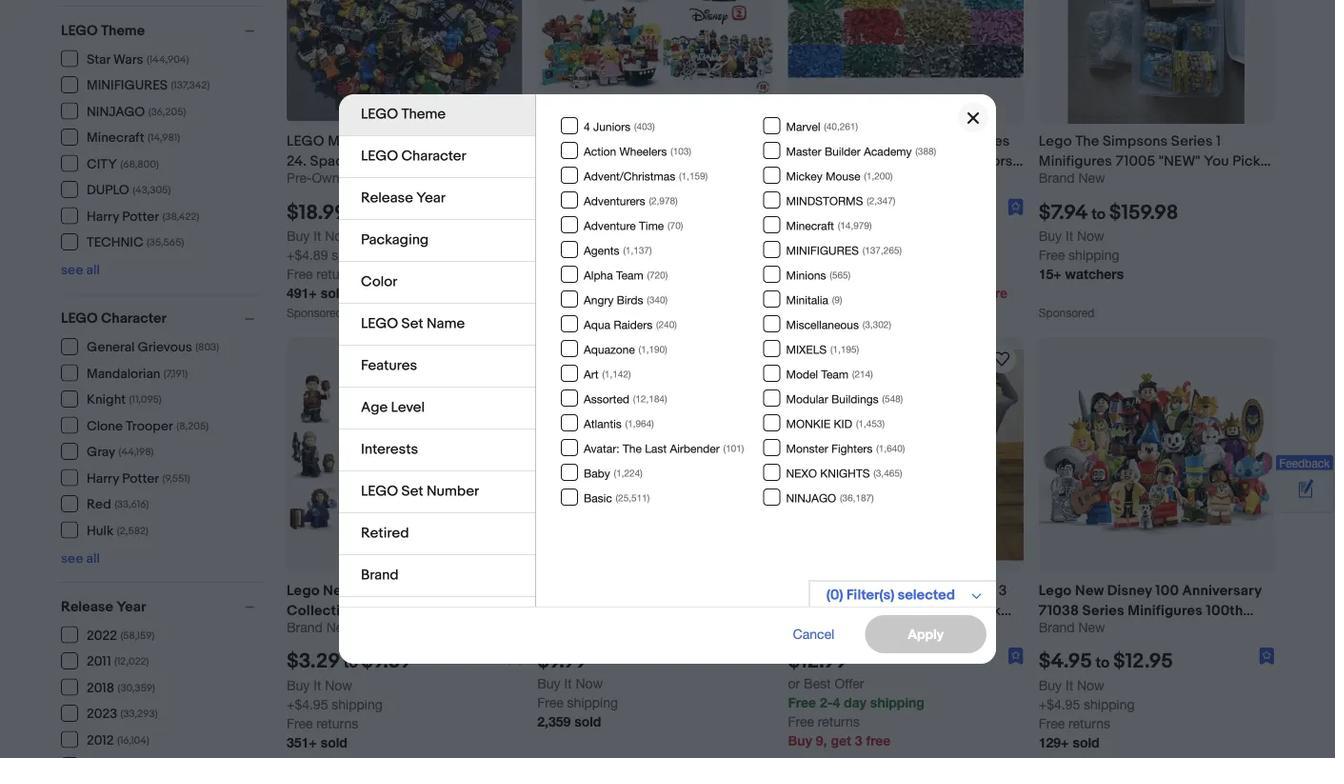 Task type: vqa. For each thing, say whether or not it's contained in the screenshot.
first Center
no



Task type: describe. For each thing, give the bounding box(es) containing it.
see all button for lego character
[[61, 551, 100, 567]]

disney inside lego marvel series 2, 24, 23, 22, disney 100 collectible minifigures authentic
[[538, 153, 582, 170]]

lego up pick.
[[361, 148, 398, 165]]

mickey
[[786, 169, 823, 183]]

new inside lego new disney 100 anniversary 71038 series minifigures 100th cmf you pick!
[[1076, 582, 1104, 599]]

advent/christmas
[[584, 169, 676, 183]]

5
[[909, 602, 918, 619]]

shipping inside or best offer free 2-4 day shipping free returns buy 9, get 3 free
[[871, 695, 925, 710]]

parts
[[606, 582, 641, 599]]

harry for harry potter (38,422)
[[87, 209, 119, 225]]

age level
[[361, 399, 425, 416]]

lego the simpsons series 1 minifigures 71005 "new" you pick! free shipping! link
[[1039, 131, 1275, 190]]

+$4.95 for $4.95
[[1039, 696, 1081, 712]]

14
[[802, 173, 816, 190]]

(340)
[[647, 294, 668, 305]]

lego minifigures bulk lot 10, 12 or 24. space, marvel, castle, city random pick. image
[[287, 0, 522, 121]]

lego new disney 100 anniversary 71038 series minifigures 100th cmf you pick! link
[[1039, 581, 1275, 639]]

you inside lego new marvel series 2 collectible minifigures 71039 figures you pick!
[[339, 622, 365, 639]]

per
[[788, 153, 811, 170]]

now inside the buy it now +$4.95 shipping free returns 129+ sold
[[1077, 677, 1105, 693]]

1 vertical spatial theme
[[402, 106, 446, 123]]

figures
[[287, 622, 336, 639]]

(0) filter(s) selected
[[827, 587, 956, 604]]

brand inside 1 lb lego parts  thousands of pounds available. famous retail store. brand
[[580, 622, 618, 639]]

minifigures (137,265)
[[786, 244, 902, 257]]

1 left the pound
[[830, 582, 834, 599]]

(1,195)
[[831, 344, 860, 355]]

dialog containing lego theme
[[0, 0, 1336, 758]]

random
[[287, 173, 342, 190]]

🧱bulk
[[960, 602, 1002, 619]]

minifigures for minifigures (137,342)
[[87, 78, 168, 94]]

minifigures inside lego the simpsons series 1 minifigures 71005 "new" you pick! free shipping!
[[1039, 153, 1113, 170]]

set for name
[[402, 315, 424, 333]]

shipping inside the $9.99 buy it now free shipping 2,359 sold
[[567, 695, 618, 710]]

duplo (43,305)
[[87, 183, 171, 199]]

+$4.95 for $3.29
[[287, 696, 328, 712]]

minecraft (14,979)
[[786, 219, 872, 232]]

disney inside lego new disney 100 anniversary 71038 series minifigures 100th cmf you pick!
[[1108, 582, 1153, 599]]

lot inside lego 1 pound 🧱buy 9 lbs get 3 lbs free or buy 5 get 1 🧱bulk pieces lot bricks
[[837, 622, 858, 639]]

2022
[[87, 628, 117, 644]]

save inside "buy it now +$4.95 shipping free returns save up to 8% when you buy more"
[[788, 285, 819, 301]]

wars
[[113, 52, 143, 68]]

brand new for $4.95
[[1039, 619, 1106, 635]]

1 horizontal spatial lbs
[[941, 582, 965, 599]]

lego inside 1 lb lego parts  thousands of pounds available. famous retail store. brand
[[565, 582, 603, 599]]

the for simpsons
[[1076, 133, 1100, 150]]

brand inside tab list
[[361, 567, 399, 584]]

of
[[719, 582, 733, 599]]

pre- for $18.99
[[287, 170, 312, 186]]

buy inside $0.99 to $199.99 buy it now +$4.95 shipping save up to 6% when you buy more
[[538, 228, 561, 244]]

to for $1.50
[[841, 205, 855, 224]]

(70)
[[668, 220, 683, 231]]

"new"
[[1160, 153, 1201, 170]]

up inside $0.99 to $199.99 buy it now +$4.95 shipping save up to 6% when you buy more
[[572, 266, 588, 282]]

returns inside $18.99 to $40.99 buy it now +$4.89 shipping free returns 491+ sold
[[317, 266, 358, 282]]

0 horizontal spatial year
[[117, 598, 146, 616]]

now inside buy it now +$4.95 shipping free returns 351+ sold
[[325, 677, 352, 693]]

shipping inside $7.94 to $159.98 buy it now free shipping 15+ watchers
[[1069, 247, 1120, 263]]

avatar:
[[584, 442, 620, 455]]

ninjago for ninjago (36,187)
[[786, 491, 837, 505]]

avatar: the last airbender (101)
[[584, 442, 744, 455]]

lego set name
[[361, 315, 465, 333]]

miscellaneous
[[786, 318, 859, 331]]

-
[[849, 153, 855, 170]]

to for $7.94
[[1092, 205, 1106, 224]]

ninjago (36,187)
[[786, 491, 874, 505]]

(214)
[[853, 368, 873, 379]]

gray
[[87, 445, 115, 461]]

lego up marvel,
[[361, 106, 398, 123]]

release year inside tab list
[[361, 190, 446, 207]]

mandalorian
[[87, 366, 161, 382]]

lego theme for lego theme dropdown button
[[61, 22, 145, 39]]

marvel inside lego marvel series 2, 24, 23, 22, disney 100 collectible minifigures authentic
[[579, 133, 623, 150]]

minifigures inside lego minifigures bulk lot 10, 12 or 24. space, marvel, castle, city random pick.
[[328, 133, 402, 150]]

aqua
[[584, 318, 611, 331]]

retired
[[361, 525, 409, 542]]

1 horizontal spatial year
[[417, 190, 446, 207]]

it inside the $9.99 buy it now free shipping 2,359 sold
[[565, 676, 572, 691]]

(14,981)
[[148, 132, 180, 144]]

brand new for $3.29
[[287, 619, 353, 635]]

$199.99
[[612, 200, 682, 225]]

nexo knights (3,465)
[[786, 467, 903, 480]]

lego new disney 100 anniversary 71038 series minifigures 100th cmf you pick!
[[1039, 582, 1262, 639]]

0 horizontal spatial get
[[921, 602, 948, 619]]

now inside $7.94 to $159.98 buy it now free shipping 15+ watchers
[[1077, 228, 1105, 244]]

brand for $4.95
[[1039, 619, 1075, 635]]

adventurers
[[584, 194, 646, 207]]

adventure
[[584, 219, 636, 232]]

release inside tab list
[[361, 190, 413, 207]]

mickey mouse (1,200)
[[786, 169, 893, 183]]

returns inside or best offer free 2-4 day shipping free returns buy 9, get 3 free
[[818, 714, 860, 729]]

brand for $1.50
[[788, 170, 824, 186]]

agents (1,137)
[[584, 244, 652, 257]]

1 inside lego the simpsons series 1 minifigures 71005 "new" you pick! free shipping!
[[1217, 133, 1222, 150]]

pick! inside lego new disney 100 anniversary 71038 series minifigures 100th cmf you pick!
[[1100, 622, 1134, 639]]

model
[[786, 368, 818, 381]]

now inside $0.99 to $199.99 buy it now +$4.95 shipping save up to 6% when you buy more
[[576, 228, 603, 244]]

2012 (16,104)
[[87, 733, 149, 749]]

angry
[[584, 293, 614, 307]]

$1.50 to $42.00
[[788, 200, 926, 225]]

lego inside lego marvel series 2, 24, 23, 22, disney 100 collectible minifigures authentic
[[538, 133, 575, 150]]

lego minifigures bulk lot 10, 12 or 24. space, marvel, castle, city random pick. link
[[287, 131, 522, 190]]

it inside $7.94 to $159.98 buy it now free shipping 15+ watchers
[[1066, 228, 1074, 244]]

master
[[786, 145, 822, 158]]

now inside the $9.99 buy it now free shipping 2,359 sold
[[576, 676, 603, 691]]

monster fighters (1,640)
[[786, 442, 905, 455]]

buy inside or best offer free 2-4 day shipping free returns buy 9, get 3 free
[[788, 733, 813, 748]]

1 lb lego parts  thousands of pounds available. famous retail store. brand image
[[567, 337, 744, 573]]

anniversary
[[1183, 582, 1262, 599]]

ninjago (36,205)
[[87, 104, 186, 120]]

knight
[[87, 392, 126, 408]]

action
[[584, 145, 617, 158]]

hulk
[[87, 523, 114, 539]]

lego theme for tab list containing lego theme
[[361, 106, 446, 123]]

2 horizontal spatial marvel
[[786, 120, 821, 133]]

minifigures (137,342)
[[87, 78, 210, 94]]

(36,205)
[[148, 106, 186, 118]]

academy
[[864, 145, 912, 158]]

new
[[788, 133, 820, 150]]

angry birds (340)
[[584, 293, 668, 307]]

assorted
[[584, 392, 630, 406]]

0 vertical spatial character
[[402, 148, 467, 165]]

buy it now +$4.95 shipping free returns 129+ sold
[[1039, 677, 1135, 750]]

or inside or best offer free 2-4 day shipping free returns buy 9, get 3 free
[[788, 676, 801, 691]]

new for $3.29
[[327, 619, 353, 635]]

free inside lego the simpsons series 1 minifigures 71005 "new" you pick! free shipping!
[[1039, 173, 1072, 190]]

advent/christmas (1,159)
[[584, 169, 708, 183]]

(8,205)
[[177, 420, 209, 433]]

general grievous (803)
[[87, 340, 219, 356]]

1 vertical spatial lego character
[[61, 310, 167, 327]]

100 inside lego marvel series 2, 24, 23, 22, disney 100 collectible minifigures authentic
[[585, 153, 608, 170]]

new for $4.95
[[1079, 619, 1106, 635]]

when inside $0.99 to $199.99 buy it now +$4.95 shipping save up to 6% when you buy more
[[633, 266, 667, 282]]

it inside the buy it now +$4.95 shipping free returns 129+ sold
[[1066, 677, 1074, 693]]

choose
[[858, 153, 911, 170]]

returns for $1.50
[[818, 266, 860, 282]]

master builder academy (388)
[[786, 145, 937, 158]]

1 vertical spatial release
[[61, 598, 113, 616]]

lego for $7.94
[[1039, 133, 1072, 150]]

birds
[[617, 293, 644, 307]]

$7.94
[[1039, 200, 1089, 225]]

free inside the $9.99 buy it now free shipping 2,359 sold
[[538, 695, 564, 710]]

up inside "buy it now +$4.95 shipping free returns save up to 8% when you buy more"
[[823, 285, 839, 301]]

when inside "buy it now +$4.95 shipping free returns save up to 8% when you buy more"
[[884, 285, 918, 301]]

save inside $0.99 to $199.99 buy it now +$4.95 shipping save up to 6% when you buy more
[[538, 266, 569, 282]]

shipping inside $0.99 to $199.99 buy it now +$4.95 shipping save up to 6% when you buy more
[[583, 247, 634, 263]]

23,
[[711, 133, 731, 150]]

clone trooper (8,205)
[[87, 418, 209, 435]]

it inside "buy it now +$4.95 shipping free returns save up to 8% when you buy more"
[[815, 228, 823, 244]]

shipping inside "buy it now +$4.95 shipping free returns save up to 8% when you buy more"
[[833, 247, 884, 263]]

351+
[[287, 735, 317, 750]]

buy inside buy it now +$4.95 shipping free returns 351+ sold
[[287, 677, 310, 693]]

(101)
[[724, 443, 744, 454]]

series inside lego new marvel series 2 collectible minifigures 71039 figures you pick!
[[404, 582, 446, 599]]

apply button
[[865, 615, 987, 654]]

lego inside lego minifigures bulk lot 10, 12 or 24. space, marvel, castle, city random pick.
[[287, 133, 325, 150]]

brand for $7.94
[[1039, 170, 1075, 186]]

free inside $18.99 to $40.99 buy it now +$4.89 shipping free returns 491+ sold
[[287, 266, 313, 282]]

buy inside $0.99 to $199.99 buy it now +$4.95 shipping save up to 6% when you buy more
[[698, 266, 721, 282]]

lego inside new lego bulk bricks: 20 pieces per pack - choose from 43 colors & 14 sizes
[[823, 133, 861, 150]]

0 vertical spatial theme
[[101, 22, 145, 39]]

simpsons
[[1103, 133, 1168, 150]]

1 vertical spatial lbs
[[788, 602, 813, 619]]

minitalia
[[786, 293, 829, 307]]

1 vertical spatial character
[[101, 310, 167, 327]]

see for lego character
[[61, 551, 83, 567]]

buy it now +$4.95 shipping free returns save up to 8% when you buy more
[[788, 228, 1008, 301]]

$18.99 to $40.99 buy it now +$4.89 shipping free returns 491+ sold
[[287, 200, 435, 301]]

returns for $3.29
[[317, 716, 358, 731]]

free down best in the bottom of the page
[[788, 714, 815, 729]]

2,359
[[538, 714, 571, 729]]

(2,582)
[[117, 525, 148, 537]]

marvel,
[[359, 153, 408, 170]]

free inside $7.94 to $159.98 buy it now free shipping 15+ watchers
[[1039, 247, 1065, 263]]

team for model team
[[822, 368, 849, 381]]

43
[[948, 153, 965, 170]]

collectible inside lego marvel series 2, 24, 23, 22, disney 100 collectible minifigures authentic
[[612, 153, 686, 170]]

free inside lego 1 pound 🧱buy 9 lbs get 3 lbs free or buy 5 get 1 🧱bulk pieces lot bricks
[[816, 602, 849, 619]]

brand new for $7.94
[[1039, 170, 1106, 186]]

sold inside the buy it now +$4.95 shipping free returns 129+ sold
[[1073, 735, 1100, 750]]

(25,511)
[[616, 492, 650, 503]]

brand new for $0.99
[[538, 170, 604, 186]]

new lego bulk bricks: 20 pieces per pack - choose from 43 colors & 14 sizes image
[[788, 0, 1024, 77]]

shipping inside the buy it now +$4.95 shipping free returns 129+ sold
[[1084, 696, 1135, 712]]

pick! inside lego new marvel series 2 collectible minifigures 71039 figures you pick!
[[368, 622, 402, 639]]

free left 2-
[[788, 695, 817, 710]]

or inside lego minifigures bulk lot 10, 12 or 24. space, marvel, castle, city random pick.
[[498, 133, 511, 150]]

brand for $0.99
[[538, 170, 574, 186]]

lego marvel series 2, 24, 23, 22, disney 100 collectible minifigures authentic image
[[538, 0, 773, 94]]

1 vertical spatial release year
[[61, 598, 146, 616]]

baby
[[584, 467, 611, 480]]

release year button
[[61, 598, 263, 616]]

technic
[[87, 235, 143, 251]]

thousands
[[644, 582, 716, 599]]

sold inside the $9.99 buy it now free shipping 2,359 sold
[[575, 714, 602, 729]]

last
[[645, 442, 667, 455]]

pieces inside new lego bulk bricks: 20 pieces per pack - choose from 43 colors & 14 sizes
[[965, 133, 1010, 150]]



Task type: locate. For each thing, give the bounding box(es) containing it.
2-
[[820, 695, 833, 710]]

pounds
[[538, 602, 588, 619]]

see for lego theme
[[61, 263, 83, 279]]

now down the $18.99
[[325, 228, 352, 244]]

art
[[584, 368, 599, 381]]

returns down +$4.89
[[317, 266, 358, 282]]

0 horizontal spatial character
[[101, 310, 167, 327]]

sold inside $18.99 to $40.99 buy it now +$4.89 shipping free returns 491+ sold
[[321, 285, 348, 301]]

0 vertical spatial see all button
[[61, 263, 100, 279]]

pick! up $4.95 to $12.95
[[1100, 622, 1134, 639]]

pre-owned
[[287, 170, 355, 186], [788, 619, 856, 635]]

(2,347)
[[867, 195, 896, 206]]

brand new for $1.50
[[788, 170, 855, 186]]

lbs up cancel
[[788, 602, 813, 619]]

buy inside the buy it now +$4.95 shipping free returns 129+ sold
[[1039, 677, 1062, 693]]

minifigures down wars
[[87, 78, 168, 94]]

new for $1.50
[[828, 170, 855, 186]]

lego left (0)
[[788, 582, 826, 599]]

0 horizontal spatial you
[[339, 622, 365, 639]]

0 vertical spatial potter
[[122, 209, 159, 225]]

1 horizontal spatial free
[[1039, 173, 1072, 190]]

2 all from the top
[[86, 551, 100, 567]]

you inside $0.99 to $199.99 buy it now +$4.95 shipping save up to 6% when you buy more
[[671, 266, 694, 282]]

series inside lego new disney 100 anniversary 71038 series minifigures 100th cmf you pick!
[[1083, 602, 1125, 619]]

potter for harry potter (9,551)
[[122, 471, 159, 487]]

new inside lego new marvel series 2 collectible minifigures 71039 figures you pick!
[[323, 582, 352, 599]]

1 vertical spatial all
[[86, 551, 100, 567]]

fighters
[[832, 442, 873, 455]]

buy inside the $9.99 buy it now free shipping 2,359 sold
[[538, 676, 561, 691]]

0 horizontal spatial lbs
[[788, 602, 813, 619]]

0 vertical spatial see
[[61, 263, 83, 279]]

buy inside $7.94 to $159.98 buy it now free shipping 15+ watchers
[[1039, 228, 1062, 244]]

ninjago up "minecraft (14,981)"
[[87, 104, 145, 120]]

minecraft down 'mindstorms'
[[786, 219, 835, 232]]

2 see from the top
[[61, 551, 83, 567]]

shipping up 6%
[[583, 247, 634, 263]]

cancel button
[[772, 615, 856, 654]]

0 horizontal spatial pick!
[[368, 622, 402, 639]]

pre-owned for $12.99
[[788, 619, 856, 635]]

pre-owned up the $18.99
[[287, 170, 355, 186]]

you
[[671, 266, 694, 282], [922, 285, 945, 301], [1073, 622, 1097, 639]]

lego up "24."
[[287, 133, 325, 150]]

series up "new"
[[1172, 133, 1214, 150]]

$40.99
[[368, 200, 435, 225]]

to for $0.99
[[595, 205, 609, 224]]

now inside $18.99 to $40.99 buy it now +$4.89 shipping free returns 491+ sold
[[325, 228, 352, 244]]

it inside buy it now +$4.95 shipping free returns 351+ sold
[[314, 677, 321, 693]]

1 horizontal spatial 3
[[999, 582, 1007, 599]]

sold inside buy it now +$4.95 shipping free returns 351+ sold
[[321, 735, 348, 750]]

set for number
[[402, 483, 424, 500]]

pre-owned down (0)
[[788, 619, 856, 635]]

+$4.95 inside the buy it now +$4.95 shipping free returns 129+ sold
[[1039, 696, 1081, 712]]

0 horizontal spatial team
[[616, 268, 644, 282]]

0 vertical spatial more
[[724, 266, 757, 282]]

see all button for lego theme
[[61, 263, 100, 279]]

(16,104)
[[117, 735, 149, 747]]

bulk inside new lego bulk bricks: 20 pieces per pack - choose from 43 colors & 14 sizes
[[865, 133, 893, 150]]

1 horizontal spatial up
[[823, 285, 839, 301]]

lego inside lego new disney 100 anniversary 71038 series minifigures 100th cmf you pick!
[[1039, 582, 1072, 599]]

(9,551)
[[162, 473, 190, 485]]

lego theme inside tab list
[[361, 106, 446, 123]]

buy inside $18.99 to $40.99 buy it now +$4.89 shipping free returns 491+ sold
[[287, 228, 310, 244]]

to inside $18.99 to $40.99 buy it now +$4.89 shipping free returns 491+ sold
[[350, 205, 365, 224]]

tab list containing lego theme
[[339, 94, 535, 758]]

0 horizontal spatial the
[[623, 442, 642, 455]]

1 potter from the top
[[122, 209, 159, 225]]

buy inside "buy it now +$4.95 shipping free returns save up to 8% when you buy more"
[[788, 228, 812, 244]]

1 vertical spatial you
[[339, 622, 365, 639]]

lego up star at the left top
[[61, 22, 98, 39]]

more inside "buy it now +$4.95 shipping free returns save up to 8% when you buy more"
[[975, 285, 1008, 301]]

1 horizontal spatial collectible
[[612, 153, 686, 170]]

castle,
[[411, 153, 458, 170]]

lego 1 pound 🧱buy 9 lbs get 3 lbs free or buy 5 get 1 🧱bulk pieces lot bricks heading
[[788, 582, 1012, 639]]

0 vertical spatial you
[[1204, 153, 1230, 170]]

lego
[[61, 22, 98, 39], [361, 106, 398, 123], [287, 133, 325, 150], [538, 133, 575, 150], [823, 133, 861, 150], [361, 148, 398, 165], [61, 310, 98, 327], [361, 315, 398, 333], [361, 483, 398, 500], [565, 582, 603, 599], [788, 582, 826, 599]]

age
[[361, 399, 388, 416]]

pre-owned for $18.99
[[287, 170, 355, 186]]

1 vertical spatial harry
[[87, 471, 119, 487]]

harry down duplo
[[87, 209, 119, 225]]

shipping down $4.95 to $12.95
[[1084, 696, 1135, 712]]

it down $1.50
[[815, 228, 823, 244]]

returns inside buy it now +$4.95 shipping free returns 351+ sold
[[317, 716, 358, 731]]

0 vertical spatial 4
[[584, 120, 590, 133]]

3 inside or best offer free 2-4 day shipping free returns buy 9, get 3 free
[[855, 733, 863, 748]]

famous
[[657, 602, 708, 619]]

1 see all button from the top
[[61, 263, 100, 279]]

0 vertical spatial save
[[538, 266, 569, 282]]

4 inside or best offer free 2-4 day shipping free returns buy 9, get 3 free
[[833, 695, 841, 710]]

0 vertical spatial you
[[671, 266, 694, 282]]

brand for $3.29
[[287, 619, 323, 635]]

shipping up watchers on the top
[[1069, 247, 1120, 263]]

(1,142)
[[602, 368, 631, 379]]

0 horizontal spatial up
[[572, 266, 588, 282]]

lego up authentic
[[538, 133, 575, 150]]

0 horizontal spatial 4
[[584, 120, 590, 133]]

brand up $4.95
[[1039, 619, 1075, 635]]

brand down master
[[788, 170, 824, 186]]

1 vertical spatial lego theme
[[361, 106, 446, 123]]

0 horizontal spatial lego character
[[61, 310, 167, 327]]

0 vertical spatial ninjago
[[87, 104, 145, 120]]

lego inside lego new marvel series 2 collectible minifigures 71039 figures you pick!
[[287, 582, 320, 599]]

0 horizontal spatial pre-owned
[[287, 170, 355, 186]]

free inside the buy it now +$4.95 shipping free returns 129+ sold
[[1039, 716, 1065, 731]]

now inside "buy it now +$4.95 shipping free returns save up to 8% when you buy more"
[[827, 228, 854, 244]]

pound
[[838, 582, 880, 599]]

0 vertical spatial 3
[[999, 582, 1007, 599]]

release year up 2022
[[61, 598, 146, 616]]

lego minifigures bulk lot 10, 12 or 24. space, marvel, castle, city random pick. heading
[[287, 133, 511, 190]]

to inside $7.94 to $159.98 buy it now free shipping 15+ watchers
[[1092, 205, 1106, 224]]

1 vertical spatial pre-owned
[[788, 619, 856, 635]]

brand down retired at the bottom left of the page
[[361, 567, 399, 584]]

more inside $0.99 to $199.99 buy it now +$4.95 shipping save up to 6% when you buy more
[[724, 266, 757, 282]]

series right 71038
[[1083, 602, 1125, 619]]

+$4.95 down $0.99
[[538, 247, 579, 263]]

it up +$4.89
[[314, 228, 321, 244]]

0 vertical spatial 100
[[585, 153, 608, 170]]

0 horizontal spatial pre-
[[287, 170, 312, 186]]

buy right (720)
[[698, 266, 721, 282]]

to for $4.95
[[1096, 654, 1110, 673]]

miscellaneous (3,302)
[[786, 318, 892, 331]]

1 horizontal spatial you
[[922, 285, 945, 301]]

store.
[[538, 622, 577, 639]]

pack
[[814, 153, 846, 170]]

1 horizontal spatial get
[[969, 582, 996, 599]]

2018
[[87, 680, 114, 697]]

0 horizontal spatial save
[[538, 266, 569, 282]]

marvel inside lego new marvel series 2 collectible minifigures 71039 figures you pick!
[[355, 582, 401, 599]]

mandalorian (7,191)
[[87, 366, 188, 382]]

get
[[969, 582, 996, 599], [921, 602, 948, 619]]

cancel
[[793, 626, 835, 642]]

lego for $3.29
[[287, 582, 320, 599]]

0 horizontal spatial buy
[[698, 266, 721, 282]]

buy down $3.29 at left bottom
[[287, 677, 310, 693]]

(33,293)
[[121, 709, 158, 721]]

or left best in the bottom of the page
[[788, 676, 801, 691]]

1 horizontal spatial minifigures
[[786, 244, 859, 257]]

release up 2022
[[61, 598, 113, 616]]

lego theme
[[61, 22, 145, 39], [361, 106, 446, 123]]

lego the simpsons series 1 minifigures 71005 "new" you pick! free shipping! image
[[1069, 0, 1245, 124]]

buy down '$9.99'
[[538, 676, 561, 691]]

1 horizontal spatial lot
[[837, 622, 858, 639]]

owned down (0)
[[814, 619, 856, 635]]

+$4.95 inside buy it now +$4.95 shipping free returns 351+ sold
[[287, 696, 328, 712]]

1 vertical spatial pieces
[[788, 622, 834, 639]]

2 harry from the top
[[87, 471, 119, 487]]

lbs right 9
[[941, 582, 965, 599]]

2 set from the top
[[402, 483, 424, 500]]

lego new marvel series 2 collectible minifigures 71039 figures you pick! image
[[287, 369, 522, 542]]

1 vertical spatial 4
[[833, 695, 841, 710]]

1 see from the top
[[61, 263, 83, 279]]

1 vertical spatial see all
[[61, 551, 100, 567]]

monster
[[786, 442, 829, 455]]

0 horizontal spatial pieces
[[788, 622, 834, 639]]

2 see all from the top
[[61, 551, 100, 567]]

minifigures for minifigures (137,265)
[[786, 244, 859, 257]]

wheelers
[[620, 145, 667, 158]]

bulk for $42.00
[[865, 133, 893, 150]]

it down '$9.99'
[[565, 676, 572, 691]]

star wars (144,904)
[[87, 52, 189, 68]]

$18.99
[[287, 200, 347, 225]]

owned for $12.99
[[814, 619, 856, 635]]

1 vertical spatial get
[[921, 602, 948, 619]]

shipping inside buy it now +$4.95 shipping free returns 351+ sold
[[332, 696, 383, 712]]

harry
[[87, 209, 119, 225], [87, 471, 119, 487]]

0 vertical spatial get
[[969, 582, 996, 599]]

ninjago down nexo
[[786, 491, 837, 505]]

it
[[314, 228, 321, 244], [565, 228, 572, 244], [815, 228, 823, 244], [1066, 228, 1074, 244], [565, 676, 572, 691], [314, 677, 321, 693], [1066, 677, 1074, 693]]

pieces up $12.99
[[788, 622, 834, 639]]

save down minions
[[788, 285, 819, 301]]

1 left 🧱bulk in the bottom of the page
[[952, 602, 956, 619]]

1 vertical spatial save
[[788, 285, 819, 301]]

to inside $3.29 to $9.89
[[344, 654, 358, 673]]

lot left 10,
[[437, 133, 458, 150]]

1 vertical spatial 3
[[855, 733, 863, 748]]

1 horizontal spatial the
[[1076, 133, 1100, 150]]

1 horizontal spatial team
[[822, 368, 849, 381]]

potter up technic (35,565)
[[122, 209, 159, 225]]

minecraft up city (68,800)
[[87, 130, 145, 146]]

0 horizontal spatial 3
[[855, 733, 863, 748]]

pick! up $9.89
[[368, 622, 402, 639]]

shipping!
[[1075, 173, 1146, 190]]

team for alpha team
[[616, 268, 644, 282]]

adventurers (2,978)
[[584, 194, 678, 207]]

buy inside "buy it now +$4.95 shipping free returns save up to 8% when you buy more"
[[949, 285, 972, 301]]

lego up retired at the bottom left of the page
[[361, 483, 398, 500]]

to inside the $1.50 to $42.00
[[841, 205, 855, 224]]

0 horizontal spatial minifigures
[[87, 78, 168, 94]]

free up $7.94 at top
[[1039, 173, 1072, 190]]

the inside lego the simpsons series 1 minifigures 71005 "new" you pick! free shipping!
[[1076, 133, 1100, 150]]

lego inside lego 1 pound 🧱buy 9 lbs get 3 lbs free or buy 5 get 1 🧱bulk pieces lot bricks
[[788, 582, 826, 599]]

minions (565)
[[786, 268, 851, 282]]

monkie
[[786, 417, 831, 430]]

free up 129+
[[1039, 716, 1065, 731]]

1 vertical spatial collectible
[[287, 602, 361, 619]]

minifigures inside lego marvel series 2, 24, 23, 22, disney 100 collectible minifigures authentic
[[689, 153, 763, 170]]

(40,261)
[[824, 121, 858, 132]]

to for $3.29
[[344, 654, 358, 673]]

1 lb lego parts  thousands of pounds available. famous retail store. brand
[[538, 582, 749, 639]]

year down castle,
[[417, 190, 446, 207]]

disney
[[538, 153, 582, 170], [1108, 582, 1153, 599]]

(1,453)
[[856, 418, 885, 429]]

release year down marvel,
[[361, 190, 446, 207]]

now down $3.29 to $9.89
[[325, 677, 352, 693]]

series inside lego marvel series 2, 24, 23, 22, disney 100 collectible minifigures authentic
[[627, 133, 669, 150]]

1 see all from the top
[[61, 263, 100, 279]]

city
[[87, 156, 117, 173]]

lego up 71038
[[1039, 582, 1072, 599]]

1 vertical spatial ninjago
[[786, 491, 837, 505]]

2 see all button from the top
[[61, 551, 100, 567]]

buy down $0.99
[[538, 228, 561, 244]]

1 horizontal spatial lego character
[[361, 148, 467, 165]]

dialog
[[0, 0, 1336, 758]]

1 horizontal spatial owned
[[814, 619, 856, 635]]

see all for lego character
[[61, 551, 100, 567]]

see all down 'technic'
[[61, 263, 100, 279]]

lot inside lego minifigures bulk lot 10, 12 or 24. space, marvel, castle, city random pick.
[[437, 133, 458, 150]]

0 vertical spatial year
[[417, 190, 446, 207]]

free up the minitalia
[[788, 266, 815, 282]]

potter for harry potter (38,422)
[[122, 209, 159, 225]]

2023 (33,293)
[[87, 707, 158, 723]]

minifigures up $9.89
[[365, 602, 440, 619]]

shipping inside $18.99 to $40.99 buy it now +$4.89 shipping free returns 491+ sold
[[332, 247, 383, 263]]

all for character
[[86, 551, 100, 567]]

1 horizontal spatial ninjago
[[786, 491, 837, 505]]

shipping up 2,359
[[567, 695, 618, 710]]

you inside lego the simpsons series 1 minifigures 71005 "new" you pick! free shipping!
[[1204, 153, 1230, 170]]

1 vertical spatial when
[[884, 285, 918, 301]]

3 inside lego 1 pound 🧱buy 9 lbs get 3 lbs free or buy 5 get 1 🧱bulk pieces lot bricks
[[999, 582, 1007, 599]]

lego theme up lego minifigures bulk lot 10, 12 or 24. space, marvel, castle, city random pick. link
[[361, 106, 446, 123]]

0 horizontal spatial owned
[[312, 170, 355, 186]]

pieces inside lego 1 pound 🧱buy 9 lbs get 3 lbs free or buy 5 get 1 🧱bulk pieces lot bricks
[[788, 622, 834, 639]]

100 inside lego new disney 100 anniversary 71038 series minifigures 100th cmf you pick!
[[1156, 582, 1180, 599]]

bulk for $40.99
[[405, 133, 434, 150]]

1 horizontal spatial pick!
[[1100, 622, 1134, 639]]

pre- up $12.99
[[788, 619, 814, 635]]

0 vertical spatial pre-
[[287, 170, 312, 186]]

1 lb lego parts  thousands of pounds available. famous retail store. brand heading
[[538, 582, 760, 639]]

returns inside the buy it now +$4.95 shipping free returns 129+ sold
[[1069, 716, 1111, 731]]

get up 🧱bulk in the bottom of the page
[[969, 582, 996, 599]]

lego new disney 100 anniversary 71038 series minifigures 100th cmf you pick! image
[[1039, 373, 1275, 537]]

0 vertical spatial minecraft
[[87, 130, 145, 146]]

(43,305)
[[133, 184, 171, 197]]

airbender
[[670, 442, 720, 455]]

lego marvel series 2, 24, 23, 22, disney 100 collectible minifigures authentic heading
[[538, 133, 766, 190]]

1 right the simpsons
[[1217, 133, 1222, 150]]

lego for $4.95
[[1039, 582, 1072, 599]]

9,
[[816, 733, 827, 748]]

1 bulk from the left
[[405, 133, 434, 150]]

now down the $1.50 to $42.00
[[827, 228, 854, 244]]

+$4.95 inside $0.99 to $199.99 buy it now +$4.95 shipping save up to 6% when you buy more
[[538, 247, 579, 263]]

minifigures up the $12.95 at the right
[[1128, 602, 1203, 619]]

bulk inside lego minifigures bulk lot 10, 12 or 24. space, marvel, castle, city random pick.
[[405, 133, 434, 150]]

sold right 129+
[[1073, 735, 1100, 750]]

$4.95
[[1039, 649, 1093, 674]]

returns down minifigures (137,265)
[[818, 266, 860, 282]]

now down $4.95 to $12.95
[[1077, 677, 1105, 693]]

1 vertical spatial buy
[[949, 285, 972, 301]]

71005
[[1116, 153, 1156, 170]]

free inside "buy it now +$4.95 shipping free returns save up to 8% when you buy more"
[[788, 266, 815, 282]]

you up $3.29 to $9.89
[[339, 622, 365, 639]]

marvel
[[786, 120, 821, 133], [579, 133, 623, 150], [355, 582, 401, 599]]

🧱buy
[[883, 582, 925, 599]]

0 vertical spatial team
[[616, 268, 644, 282]]

1 vertical spatial disney
[[1108, 582, 1153, 599]]

3 up 🧱bulk in the bottom of the page
[[999, 582, 1007, 599]]

+$4.95 up 129+
[[1039, 696, 1081, 712]]

the up the shipping!
[[1076, 133, 1100, 150]]

1 vertical spatial set
[[402, 483, 424, 500]]

it down $7.94 at top
[[1066, 228, 1074, 244]]

0 vertical spatial release year
[[361, 190, 446, 207]]

authentic
[[538, 173, 602, 190]]

see all for lego theme
[[61, 263, 100, 279]]

all for theme
[[86, 263, 100, 279]]

pick! right "new"
[[1233, 153, 1266, 170]]

lot down "or"
[[837, 622, 858, 639]]

lego up general
[[61, 310, 98, 327]]

1 harry from the top
[[87, 209, 119, 225]]

1 set from the top
[[402, 315, 424, 333]]

1 horizontal spatial 100
[[1156, 582, 1180, 599]]

1 horizontal spatial you
[[1204, 153, 1230, 170]]

minecraft for minecraft (14,979)
[[786, 219, 835, 232]]

clone
[[87, 418, 123, 435]]

$159.98
[[1110, 200, 1179, 225]]

1 horizontal spatial bulk
[[865, 133, 893, 150]]

bulk up castle,
[[405, 133, 434, 150]]

marvel (40,261)
[[786, 120, 858, 133]]

new
[[577, 170, 604, 186], [828, 170, 855, 186], [1079, 170, 1106, 186], [323, 582, 352, 599], [1076, 582, 1104, 599], [327, 619, 353, 635], [1079, 619, 1106, 635]]

collectible inside lego new marvel series 2 collectible minifigures 71039 figures you pick!
[[287, 602, 361, 619]]

returns up get
[[818, 714, 860, 729]]

to for $18.99
[[350, 205, 365, 224]]

1 horizontal spatial pieces
[[965, 133, 1010, 150]]

(1,190)
[[639, 344, 668, 355]]

+$4.95 inside "buy it now +$4.95 shipping free returns save up to 8% when you buy more"
[[788, 247, 830, 263]]

2 bulk from the left
[[865, 133, 893, 150]]

new for $0.99
[[577, 170, 604, 186]]

disney up the $12.95 at the right
[[1108, 582, 1153, 599]]

interests
[[361, 441, 418, 458]]

see all down hulk
[[61, 551, 100, 567]]

lego inside lego the simpsons series 1 minifigures 71005 "new" you pick! free shipping!
[[1039, 133, 1072, 150]]

1 vertical spatial team
[[822, 368, 849, 381]]

1 horizontal spatial when
[[884, 285, 918, 301]]

technic (35,565)
[[87, 235, 184, 251]]

pre- for $12.99
[[788, 619, 814, 635]]

lego up the pounds
[[565, 582, 603, 599]]

free inside buy it now +$4.95 shipping free returns 351+ sold
[[287, 716, 313, 731]]

up
[[572, 266, 588, 282], [823, 285, 839, 301]]

bricks
[[861, 622, 902, 639]]

red (33,616)
[[87, 497, 149, 513]]

star
[[87, 52, 110, 68]]

you inside lego new disney 100 anniversary 71038 series minifigures 100th cmf you pick!
[[1073, 622, 1097, 639]]

all down 'technic'
[[86, 263, 100, 279]]

0 vertical spatial buy
[[698, 266, 721, 282]]

1 horizontal spatial release
[[361, 190, 413, 207]]

22,
[[734, 133, 754, 150]]

1 horizontal spatial marvel
[[579, 133, 623, 150]]

1 horizontal spatial buy
[[949, 285, 972, 301]]

0 vertical spatial the
[[1076, 133, 1100, 150]]

alpha team (720)
[[584, 268, 668, 282]]

new for $7.94
[[1079, 170, 1106, 186]]

lego minifigures bulk lot 10, 12 or 24. space, marvel, castle, city random pick.
[[287, 133, 511, 190]]

set left name
[[402, 315, 424, 333]]

2011 (12,022)
[[87, 654, 149, 670]]

adventure time (70)
[[584, 219, 683, 232]]

free up 491+
[[287, 266, 313, 282]]

now down '$9.99'
[[576, 676, 603, 691]]

1 horizontal spatial or
[[788, 676, 801, 691]]

to inside "buy it now +$4.95 shipping free returns save up to 8% when you buy more"
[[843, 285, 856, 301]]

lego the simpsons series 1 minifigures 71005 "new" you pick! free shipping! heading
[[1039, 133, 1272, 190]]

the for last
[[623, 442, 642, 455]]

free up 351+
[[287, 716, 313, 731]]

lego down the (40,261)
[[823, 133, 861, 150]]

see all
[[61, 263, 100, 279], [61, 551, 100, 567]]

1 left lb
[[538, 582, 542, 599]]

1 horizontal spatial minecraft
[[786, 219, 835, 232]]

when right '8%'
[[884, 285, 918, 301]]

basic (25,511)
[[584, 491, 650, 505]]

tab
[[339, 597, 535, 639]]

series inside lego the simpsons series 1 minifigures 71005 "new" you pick! free shipping!
[[1172, 133, 1214, 150]]

0 vertical spatial owned
[[312, 170, 355, 186]]

+$4.95 for $1.50
[[788, 247, 830, 263]]

up up angry
[[572, 266, 588, 282]]

1 vertical spatial potter
[[122, 471, 159, 487]]

0 horizontal spatial when
[[633, 266, 667, 282]]

shipping up (565)
[[833, 247, 884, 263]]

minifigures inside lego new disney 100 anniversary 71038 series minifigures 100th cmf you pick!
[[1128, 602, 1203, 619]]

buy left 9,
[[788, 733, 813, 748]]

ninjago for ninjago (36,205)
[[87, 104, 145, 120]]

new lego bulk bricks: 20 pieces per pack - choose from 43 colors & 14 sizes heading
[[788, 133, 1024, 190]]

you inside "buy it now +$4.95 shipping free returns save up to 8% when you buy more"
[[922, 285, 945, 301]]

4 left day
[[833, 695, 841, 710]]

to inside $4.95 to $12.95
[[1096, 654, 1110, 673]]

owned up the $18.99
[[312, 170, 355, 186]]

tab list
[[339, 94, 535, 758]]

1 inside 1 lb lego parts  thousands of pounds available. famous retail store. brand
[[538, 582, 542, 599]]

trooper
[[126, 418, 173, 435]]

0 horizontal spatial more
[[724, 266, 757, 282]]

1 vertical spatial pre-
[[788, 619, 814, 635]]

(803)
[[195, 342, 219, 354]]

1 horizontal spatial disney
[[1108, 582, 1153, 599]]

city
[[461, 153, 488, 170]]

returns for $4.95
[[1069, 716, 1111, 731]]

(38,422)
[[162, 211, 200, 223]]

0 horizontal spatial release year
[[61, 598, 146, 616]]

lego 1 pound 🧱buy 9 lbs get 3 lbs free or buy 5 get 1 🧱bulk pieces lot bricks
[[788, 582, 1007, 639]]

$1.50
[[788, 200, 837, 225]]

owned for $18.99
[[312, 170, 355, 186]]

+$4.95 up 351+
[[287, 696, 328, 712]]

(58,159)
[[121, 630, 155, 642]]

1 horizontal spatial pre-
[[788, 619, 814, 635]]

1 lb lego parts  thousands of pounds available. famous retail store. brand link
[[538, 581, 773, 639]]

duplo
[[87, 183, 129, 199]]

watchers
[[1066, 266, 1125, 282]]

0 horizontal spatial lego theme
[[61, 22, 145, 39]]

1 all from the top
[[86, 263, 100, 279]]

0 horizontal spatial minecraft
[[87, 130, 145, 146]]

the left last
[[623, 442, 642, 455]]

(1,137)
[[623, 245, 652, 256]]

0 vertical spatial up
[[572, 266, 588, 282]]

harry for harry potter (9,551)
[[87, 471, 119, 487]]

release down marvel,
[[361, 190, 413, 207]]

lego 1 pound 🧱buy 9 lbs get 3 lbs free or buy 5 get 1 🧱bulk pieces lot bricks link
[[788, 581, 1024, 639]]

retail
[[711, 602, 749, 619]]

free up 2,359
[[538, 695, 564, 710]]

color
[[361, 273, 398, 291]]

2 horizontal spatial you
[[1073, 622, 1097, 639]]

1 horizontal spatial character
[[402, 148, 467, 165]]

9
[[929, 582, 937, 599]]

lego down the color
[[361, 315, 398, 333]]

(44,198)
[[119, 447, 154, 459]]

all down hulk
[[86, 551, 100, 567]]

pick! inside lego the simpsons series 1 minifigures 71005 "new" you pick! free shipping!
[[1233, 153, 1266, 170]]

harry down gray
[[87, 471, 119, 487]]

2 potter from the top
[[122, 471, 159, 487]]

0 vertical spatial set
[[402, 315, 424, 333]]

it inside $18.99 to $40.99 buy it now +$4.89 shipping free returns 491+ sold
[[314, 228, 321, 244]]

returns up 129+
[[1069, 716, 1111, 731]]

lego 1 pound 🧱buy 9 lbs get 3 lbs free or buy 5 get 1 🧱bulk pieces lot bricks image
[[788, 350, 1024, 561]]

minifigures up the minions (565)
[[786, 244, 859, 257]]

minifigures inside lego new marvel series 2 collectible minifigures 71039 figures you pick!
[[365, 602, 440, 619]]

0 horizontal spatial free
[[816, 602, 849, 619]]

minecraft for minecraft (14,981)
[[87, 130, 145, 146]]

0 vertical spatial lego theme
[[61, 22, 145, 39]]

it inside $0.99 to $199.99 buy it now +$4.95 shipping save up to 6% when you buy more
[[565, 228, 572, 244]]

kid
[[834, 417, 853, 430]]



